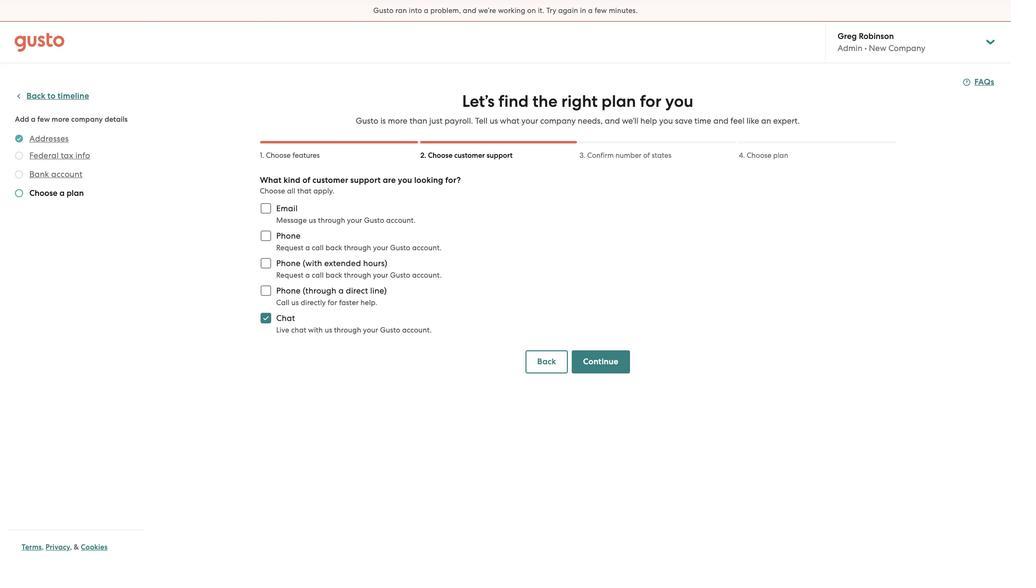 Task type: vqa. For each thing, say whether or not it's contained in the screenshot.


Task type: describe. For each thing, give the bounding box(es) containing it.
robinson
[[859, 31, 894, 41]]

details
[[105, 115, 128, 124]]

new
[[869, 43, 887, 53]]

cookies
[[81, 544, 108, 552]]

faqs
[[975, 77, 995, 87]]

through for phone
[[344, 244, 371, 253]]

phone (with extended hours)
[[276, 259, 388, 268]]

phone (through a direct line)
[[276, 286, 387, 296]]

a right in
[[588, 6, 593, 15]]

back for phone
[[326, 244, 342, 253]]

company
[[889, 43, 926, 53]]

again
[[559, 6, 579, 15]]

let's
[[462, 92, 495, 111]]

call us directly for faster help.
[[276, 299, 378, 308]]

an
[[762, 116, 772, 126]]

request for phone
[[276, 244, 304, 253]]

back for back to timeline
[[27, 91, 45, 101]]

a down (with
[[306, 271, 310, 280]]

is
[[381, 116, 386, 126]]

1 vertical spatial for
[[328, 299, 337, 308]]

phone for phone
[[276, 231, 301, 241]]

bank account button
[[29, 169, 83, 180]]

support inside what kind of customer support are you looking for? choose all that apply.
[[351, 175, 381, 186]]

like
[[747, 116, 760, 126]]

direct
[[346, 286, 368, 296]]

your for chat
[[363, 326, 378, 335]]

addresses
[[29, 134, 69, 144]]

of for number
[[644, 151, 650, 160]]

federal tax info
[[29, 151, 90, 160]]

hours)
[[363, 259, 388, 268]]

•
[[865, 43, 867, 53]]

features
[[293, 151, 320, 160]]

0 horizontal spatial more
[[52, 115, 69, 124]]

account
[[51, 170, 83, 179]]

call for phone (with extended hours)
[[312, 271, 324, 280]]

back for back
[[538, 357, 556, 367]]

message
[[276, 216, 307, 225]]

privacy link
[[46, 544, 70, 552]]

continue
[[583, 357, 619, 367]]

find
[[499, 92, 529, 111]]

choose features
[[266, 151, 320, 160]]

timeline
[[58, 91, 89, 101]]

company inside let's find the right plan for you gusto is more than just payroll. tell us what your company needs, and we'll help you save time and feel like an expert.
[[541, 116, 576, 126]]

choose plan
[[747, 151, 789, 160]]

chat
[[291, 326, 307, 335]]

choose for choose plan
[[747, 151, 772, 160]]

greg robinson admin • new company
[[838, 31, 926, 53]]

it.
[[538, 6, 545, 15]]

a inside list
[[59, 188, 65, 199]]

add
[[15, 115, 29, 124]]

than
[[410, 116, 428, 126]]

directly
[[301, 299, 326, 308]]

we'll
[[622, 116, 639, 126]]

what kind of customer support are you looking for? choose all that apply.
[[260, 175, 461, 196]]

choose inside what kind of customer support are you looking for? choose all that apply.
[[260, 187, 285, 196]]

save
[[675, 116, 693, 126]]

terms
[[22, 544, 42, 552]]

admin
[[838, 43, 863, 53]]

back to timeline
[[27, 91, 89, 101]]

through for phone (with extended hours)
[[344, 271, 371, 280]]

Chat checkbox
[[255, 308, 276, 329]]

choose customer support
[[428, 151, 513, 160]]

account. for phone
[[412, 244, 442, 253]]

terms link
[[22, 544, 42, 552]]

ran
[[396, 6, 407, 15]]

1 horizontal spatial and
[[605, 116, 620, 126]]

back for phone (with extended hours)
[[326, 271, 342, 280]]

2 horizontal spatial plan
[[774, 151, 789, 160]]

Phone (with extended hours) checkbox
[[255, 253, 276, 274]]

us inside let's find the right plan for you gusto is more than just payroll. tell us what your company needs, and we'll help you save time and feel like an expert.
[[490, 116, 498, 126]]

Phone checkbox
[[255, 226, 276, 247]]

working
[[498, 6, 526, 15]]

are
[[383, 175, 396, 186]]

a up (with
[[306, 244, 310, 253]]

choose for choose customer support
[[428, 151, 453, 160]]

your for phone (with extended hours)
[[373, 271, 388, 280]]

you for for
[[666, 92, 694, 111]]

(through
[[303, 286, 337, 296]]

number
[[616, 151, 642, 160]]

the
[[533, 92, 558, 111]]

phone for phone (with extended hours)
[[276, 259, 301, 268]]

message us through your gusto account.
[[276, 216, 416, 225]]

customer inside what kind of customer support are you looking for? choose all that apply.
[[313, 175, 348, 186]]

choose for choose features
[[266, 151, 291, 160]]

states
[[652, 151, 672, 160]]

terms , privacy , & cookies
[[22, 544, 108, 552]]

tax
[[61, 151, 73, 160]]

confirm
[[588, 151, 614, 160]]

account. for chat
[[402, 326, 432, 335]]

time
[[695, 116, 712, 126]]

Phone (through a direct line) checkbox
[[255, 281, 276, 302]]

call
[[276, 299, 290, 308]]

us right with
[[325, 326, 332, 335]]

right
[[562, 92, 598, 111]]

we're
[[479, 6, 496, 15]]

1 vertical spatial you
[[660, 116, 673, 126]]

tell
[[475, 116, 488, 126]]



Task type: locate. For each thing, give the bounding box(es) containing it.
federal
[[29, 151, 59, 160]]

&
[[74, 544, 79, 552]]

check image for federal
[[15, 152, 23, 160]]

support
[[487, 151, 513, 160], [351, 175, 381, 186]]

1 horizontal spatial customer
[[455, 151, 485, 160]]

few up addresses
[[37, 115, 50, 124]]

through up direct
[[344, 271, 371, 280]]

company down the
[[541, 116, 576, 126]]

choose down the bank
[[29, 188, 58, 199]]

choose down what
[[260, 187, 285, 196]]

minutes.
[[609, 6, 638, 15]]

more inside let's find the right plan for you gusto is more than just payroll. tell us what your company needs, and we'll help you save time and feel like an expert.
[[388, 116, 408, 126]]

1 vertical spatial back
[[538, 357, 556, 367]]

1 vertical spatial phone
[[276, 259, 301, 268]]

check image for bank
[[15, 171, 23, 179]]

more
[[52, 115, 69, 124], [388, 116, 408, 126]]

choose a plan list
[[15, 133, 141, 201]]

addresses button
[[29, 133, 69, 145]]

plan
[[602, 92, 636, 111], [774, 151, 789, 160], [67, 188, 84, 199]]

expert.
[[774, 116, 800, 126]]

1 horizontal spatial company
[[541, 116, 576, 126]]

through down faster
[[334, 326, 361, 335]]

2 vertical spatial you
[[398, 175, 412, 186]]

0 vertical spatial call
[[312, 244, 324, 253]]

,
[[42, 544, 44, 552], [70, 544, 72, 552]]

plan inside list
[[67, 188, 84, 199]]

a right into
[[424, 6, 429, 15]]

plan up we'll
[[602, 92, 636, 111]]

1 vertical spatial request
[[276, 271, 304, 280]]

line)
[[370, 286, 387, 296]]

1 horizontal spatial back
[[538, 357, 556, 367]]

check image down circle check icon
[[15, 152, 23, 160]]

plan down the account
[[67, 188, 84, 199]]

for
[[640, 92, 662, 111], [328, 299, 337, 308]]

your down what kind of customer support are you looking for? choose all that apply.
[[347, 216, 362, 225]]

1 vertical spatial plan
[[774, 151, 789, 160]]

back to timeline button
[[15, 91, 89, 102]]

email
[[276, 204, 298, 214]]

request a call back through your gusto account. up extended
[[276, 244, 442, 253]]

phone down the message
[[276, 231, 301, 241]]

1 vertical spatial support
[[351, 175, 381, 186]]

2 vertical spatial check image
[[15, 189, 23, 198]]

0 horizontal spatial plan
[[67, 188, 84, 199]]

live
[[276, 326, 289, 335]]

1 vertical spatial customer
[[313, 175, 348, 186]]

and left we're
[[463, 6, 477, 15]]

what
[[260, 175, 282, 186]]

payroll.
[[445, 116, 473, 126]]

a down the account
[[59, 188, 65, 199]]

us right call
[[292, 299, 299, 308]]

2 request a call back through your gusto account. from the top
[[276, 271, 442, 280]]

customer up apply.
[[313, 175, 348, 186]]

for inside let's find the right plan for you gusto is more than just payroll. tell us what your company needs, and we'll help you save time and feel like an expert.
[[640, 92, 662, 111]]

account.
[[386, 216, 416, 225], [412, 244, 442, 253], [412, 271, 442, 280], [402, 326, 432, 335]]

0 horizontal spatial back
[[27, 91, 45, 101]]

plan down expert.
[[774, 151, 789, 160]]

back inside button
[[538, 357, 556, 367]]

request for phone (with extended hours)
[[276, 271, 304, 280]]

1 call from the top
[[312, 244, 324, 253]]

0 horizontal spatial ,
[[42, 544, 44, 552]]

0 vertical spatial few
[[595, 6, 607, 15]]

1 horizontal spatial more
[[388, 116, 408, 126]]

call down (with
[[312, 271, 324, 280]]

back inside button
[[27, 91, 45, 101]]

customer up the for?
[[455, 151, 485, 160]]

all
[[287, 187, 296, 196]]

info
[[75, 151, 90, 160]]

more right is
[[388, 116, 408, 126]]

through down apply.
[[318, 216, 345, 225]]

0 horizontal spatial for
[[328, 299, 337, 308]]

2 request from the top
[[276, 271, 304, 280]]

0 horizontal spatial few
[[37, 115, 50, 124]]

live chat with us through your gusto account.
[[276, 326, 432, 335]]

1 horizontal spatial of
[[644, 151, 650, 160]]

your down "help." at the left bottom of the page
[[363, 326, 378, 335]]

2 call from the top
[[312, 271, 324, 280]]

check image
[[15, 152, 23, 160], [15, 171, 23, 179], [15, 189, 23, 198]]

0 vertical spatial of
[[644, 151, 650, 160]]

0 vertical spatial for
[[640, 92, 662, 111]]

check image left the bank
[[15, 171, 23, 179]]

help.
[[361, 299, 378, 308]]

problem,
[[431, 6, 461, 15]]

0 horizontal spatial of
[[303, 175, 311, 186]]

bank account
[[29, 170, 83, 179]]

with
[[308, 326, 323, 335]]

1 phone from the top
[[276, 231, 301, 241]]

0 vertical spatial check image
[[15, 152, 23, 160]]

us
[[490, 116, 498, 126], [309, 216, 316, 225], [292, 299, 299, 308], [325, 326, 332, 335]]

2 vertical spatial plan
[[67, 188, 84, 199]]

greg
[[838, 31, 857, 41]]

request a call back through your gusto account.
[[276, 244, 442, 253], [276, 271, 442, 280]]

privacy
[[46, 544, 70, 552]]

1 request a call back through your gusto account. from the top
[[276, 244, 442, 253]]

request a call back through your gusto account. for phone (with extended hours)
[[276, 271, 442, 280]]

1 horizontal spatial for
[[640, 92, 662, 111]]

0 vertical spatial request
[[276, 244, 304, 253]]

you right are
[[398, 175, 412, 186]]

0 vertical spatial support
[[487, 151, 513, 160]]

through up extended
[[344, 244, 371, 253]]

choose up looking
[[428, 151, 453, 160]]

back
[[326, 244, 342, 253], [326, 271, 342, 280]]

check image left choose a plan
[[15, 189, 23, 198]]

home image
[[14, 33, 65, 52]]

help
[[641, 116, 658, 126]]

request down (with
[[276, 271, 304, 280]]

choose for choose a plan
[[29, 188, 58, 199]]

0 vertical spatial customer
[[455, 151, 485, 160]]

chat
[[276, 314, 295, 323]]

back button
[[526, 351, 568, 374]]

2 phone from the top
[[276, 259, 301, 268]]

your for phone
[[373, 244, 388, 253]]

your inside let's find the right plan for you gusto is more than just payroll. tell us what your company needs, and we'll help you save time and feel like an expert.
[[522, 116, 539, 126]]

1 horizontal spatial support
[[487, 151, 513, 160]]

your down 'hours)'
[[373, 271, 388, 280]]

1 horizontal spatial ,
[[70, 544, 72, 552]]

back up phone (with extended hours)
[[326, 244, 342, 253]]

just
[[430, 116, 443, 126]]

3 check image from the top
[[15, 189, 23, 198]]

add a few more company details
[[15, 115, 128, 124]]

and left we'll
[[605, 116, 620, 126]]

0 horizontal spatial company
[[71, 115, 103, 124]]

choose
[[266, 151, 291, 160], [428, 151, 453, 160], [747, 151, 772, 160], [260, 187, 285, 196], [29, 188, 58, 199]]

on
[[528, 6, 536, 15]]

continue button
[[572, 351, 630, 374]]

few
[[595, 6, 607, 15], [37, 115, 50, 124]]

federal tax info button
[[29, 150, 90, 161]]

0 vertical spatial back
[[326, 244, 342, 253]]

back down phone (with extended hours)
[[326, 271, 342, 280]]

0 vertical spatial phone
[[276, 231, 301, 241]]

1 vertical spatial back
[[326, 271, 342, 280]]

your right what at the top of the page
[[522, 116, 539, 126]]

company down timeline
[[71, 115, 103, 124]]

request a call back through your gusto account. for phone
[[276, 244, 442, 253]]

to
[[48, 91, 56, 101]]

2 , from the left
[[70, 544, 72, 552]]

1 horizontal spatial plan
[[602, 92, 636, 111]]

of for kind
[[303, 175, 311, 186]]

and
[[463, 6, 477, 15], [605, 116, 620, 126], [714, 116, 729, 126]]

you inside what kind of customer support are you looking for? choose all that apply.
[[398, 175, 412, 186]]

1 vertical spatial few
[[37, 115, 50, 124]]

call
[[312, 244, 324, 253], [312, 271, 324, 280]]

in
[[580, 6, 587, 15]]

plan inside let's find the right plan for you gusto is more than just payroll. tell us what your company needs, and we'll help you save time and feel like an expert.
[[602, 92, 636, 111]]

account. for phone (with extended hours)
[[412, 271, 442, 280]]

us right the tell
[[490, 116, 498, 126]]

phone for phone (through a direct line)
[[276, 286, 301, 296]]

for up help at top
[[640, 92, 662, 111]]

try
[[547, 6, 557, 15]]

circle check image
[[15, 133, 23, 145]]

let's find the right plan for you gusto is more than just payroll. tell us what your company needs, and we'll help you save time and feel like an expert.
[[356, 92, 800, 126]]

choose down like
[[747, 151, 772, 160]]

a up faster
[[339, 286, 344, 296]]

1 request from the top
[[276, 244, 304, 253]]

a right add
[[31, 115, 36, 124]]

few right in
[[595, 6, 607, 15]]

request up (with
[[276, 244, 304, 253]]

through for chat
[[334, 326, 361, 335]]

3 phone from the top
[[276, 286, 301, 296]]

you right help at top
[[660, 116, 673, 126]]

of up that
[[303, 175, 311, 186]]

request a call back through your gusto account. up direct
[[276, 271, 442, 280]]

0 horizontal spatial support
[[351, 175, 381, 186]]

0 vertical spatial back
[[27, 91, 45, 101]]

for down phone (through a direct line)
[[328, 299, 337, 308]]

2 check image from the top
[[15, 171, 23, 179]]

you for are
[[398, 175, 412, 186]]

call up (with
[[312, 244, 324, 253]]

needs,
[[578, 116, 603, 126]]

into
[[409, 6, 422, 15]]

0 horizontal spatial and
[[463, 6, 477, 15]]

, left privacy
[[42, 544, 44, 552]]

faster
[[339, 299, 359, 308]]

1 , from the left
[[42, 544, 44, 552]]

0 vertical spatial plan
[[602, 92, 636, 111]]

choose up what
[[266, 151, 291, 160]]

a
[[424, 6, 429, 15], [588, 6, 593, 15], [31, 115, 36, 124], [59, 188, 65, 199], [306, 244, 310, 253], [306, 271, 310, 280], [339, 286, 344, 296]]

choose inside list
[[29, 188, 58, 199]]

support down what at the top of the page
[[487, 151, 513, 160]]

confirm number of states
[[588, 151, 672, 160]]

0 vertical spatial request a call back through your gusto account.
[[276, 244, 442, 253]]

cookies button
[[81, 542, 108, 554]]

and left feel
[[714, 116, 729, 126]]

, left &
[[70, 544, 72, 552]]

1 vertical spatial check image
[[15, 171, 23, 179]]

2 vertical spatial phone
[[276, 286, 301, 296]]

1 vertical spatial of
[[303, 175, 311, 186]]

apply.
[[314, 187, 335, 196]]

of left states
[[644, 151, 650, 160]]

phone up call
[[276, 286, 301, 296]]

call for phone
[[312, 244, 324, 253]]

customer
[[455, 151, 485, 160], [313, 175, 348, 186]]

choose a plan
[[29, 188, 84, 199]]

gusto
[[374, 6, 394, 15], [356, 116, 379, 126], [364, 216, 385, 225], [390, 244, 411, 253], [390, 271, 411, 280], [380, 326, 401, 335]]

support left are
[[351, 175, 381, 186]]

bank
[[29, 170, 49, 179]]

us right the message
[[309, 216, 316, 225]]

0 horizontal spatial customer
[[313, 175, 348, 186]]

(with
[[303, 259, 322, 268]]

Email checkbox
[[255, 198, 276, 219]]

you up save
[[666, 92, 694, 111]]

1 vertical spatial request a call back through your gusto account.
[[276, 271, 442, 280]]

faqs button
[[963, 77, 995, 88]]

gusto inside let's find the right plan for you gusto is more than just payroll. tell us what your company needs, and we'll help you save time and feel like an expert.
[[356, 116, 379, 126]]

0 vertical spatial you
[[666, 92, 694, 111]]

gusto ran into a problem, and we're working on it. try again in a few minutes.
[[374, 6, 638, 15]]

for?
[[446, 175, 461, 186]]

phone left (with
[[276, 259, 301, 268]]

what
[[500, 116, 520, 126]]

2 horizontal spatial and
[[714, 116, 729, 126]]

of
[[644, 151, 650, 160], [303, 175, 311, 186]]

1 check image from the top
[[15, 152, 23, 160]]

1 horizontal spatial few
[[595, 6, 607, 15]]

your up 'hours)'
[[373, 244, 388, 253]]

1 vertical spatial call
[[312, 271, 324, 280]]

back
[[27, 91, 45, 101], [538, 357, 556, 367]]

of inside what kind of customer support are you looking for? choose all that apply.
[[303, 175, 311, 186]]

looking
[[414, 175, 444, 186]]

more up addresses 'button'
[[52, 115, 69, 124]]

kind
[[284, 175, 301, 186]]

feel
[[731, 116, 745, 126]]

2 back from the top
[[326, 271, 342, 280]]

1 back from the top
[[326, 244, 342, 253]]



